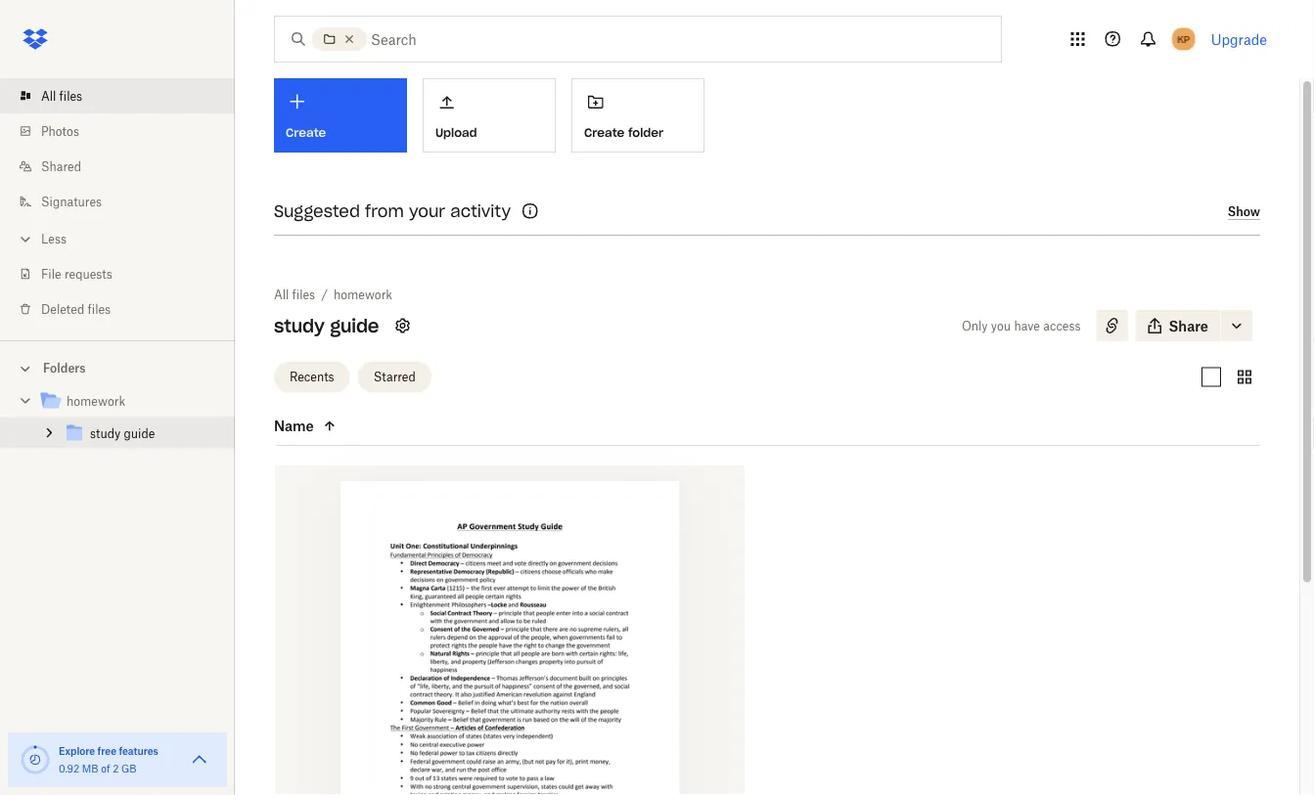 Task type: locate. For each thing, give the bounding box(es) containing it.
create
[[584, 125, 625, 140], [286, 125, 326, 140]]

folders button
[[0, 353, 235, 382]]

explore
[[59, 745, 95, 757]]

0 vertical spatial homework link
[[334, 285, 392, 304]]

share button
[[1136, 310, 1220, 342]]

study guide link
[[63, 421, 219, 448]]

dropbox image
[[16, 20, 55, 59]]

name
[[274, 418, 314, 435]]

homework link right /
[[334, 285, 392, 304]]

1 vertical spatial all
[[274, 287, 289, 302]]

1 vertical spatial guide
[[124, 427, 155, 441]]

guide
[[330, 315, 379, 337], [124, 427, 155, 441]]

all inside list item
[[41, 89, 56, 103]]

all left /
[[274, 287, 289, 302]]

create button
[[274, 78, 407, 153]]

free
[[97, 745, 116, 757]]

all for all files
[[41, 89, 56, 103]]

upgrade
[[1211, 31, 1267, 47]]

files left /
[[292, 287, 315, 302]]

deleted files link
[[16, 292, 235, 327]]

recents button
[[274, 362, 350, 393]]

0 vertical spatial all
[[41, 89, 56, 103]]

0 horizontal spatial files
[[59, 89, 82, 103]]

gb
[[121, 763, 137, 775]]

guide inside "link"
[[124, 427, 155, 441]]

files inside 'link'
[[59, 89, 82, 103]]

1 horizontal spatial all files link
[[274, 285, 315, 304]]

explore free features 0.92 mb of 2 gb
[[59, 745, 158, 775]]

0 vertical spatial guide
[[330, 315, 379, 337]]

0 horizontal spatial all files link
[[16, 78, 235, 114]]

homework down the folders button
[[67, 394, 125, 409]]

folder settings image
[[391, 314, 414, 338]]

1 horizontal spatial homework link
[[334, 285, 392, 304]]

1 horizontal spatial study guide
[[274, 315, 379, 337]]

2 horizontal spatial files
[[292, 287, 315, 302]]

1 horizontal spatial guide
[[330, 315, 379, 337]]

0 vertical spatial all files link
[[16, 78, 235, 114]]

files right deleted
[[88, 302, 111, 317]]

guide down the folders button
[[124, 427, 155, 441]]

create folder
[[584, 125, 664, 140]]

0 horizontal spatial homework link
[[39, 389, 219, 415]]

1 horizontal spatial files
[[88, 302, 111, 317]]

homework
[[334, 287, 392, 302], [67, 394, 125, 409]]

create up "suggested" at the left of page
[[286, 125, 326, 140]]

1 vertical spatial all files link
[[274, 285, 315, 304]]

0 horizontal spatial study
[[90, 427, 121, 441]]

0 horizontal spatial guide
[[124, 427, 155, 441]]

all files list item
[[0, 78, 235, 114]]

shared
[[41, 159, 81, 174]]

study down /
[[274, 315, 325, 337]]

all files link inside list
[[16, 78, 235, 114]]

homework link
[[334, 285, 392, 304], [39, 389, 219, 415]]

1 horizontal spatial homework
[[334, 287, 392, 302]]

0 horizontal spatial create
[[286, 125, 326, 140]]

folder
[[628, 125, 664, 140]]

file
[[41, 267, 61, 281]]

study guide inside "link"
[[90, 427, 155, 441]]

create inside button
[[584, 125, 625, 140]]

list
[[0, 67, 235, 341]]

name button
[[274, 414, 438, 438]]

you
[[991, 319, 1011, 333]]

upload button
[[423, 78, 556, 153]]

files for all files / homework
[[292, 287, 315, 302]]

0 horizontal spatial all
[[41, 89, 56, 103]]

1 horizontal spatial study
[[274, 315, 325, 337]]

files for deleted files
[[88, 302, 111, 317]]

0.92
[[59, 763, 79, 775]]

/
[[321, 287, 328, 302]]

1 vertical spatial study
[[90, 427, 121, 441]]

all files link up "shared" link
[[16, 78, 235, 114]]

signatures
[[41, 194, 102, 209]]

mb
[[82, 763, 98, 775]]

files up photos
[[59, 89, 82, 103]]

starred
[[373, 370, 416, 385]]

deleted files
[[41, 302, 111, 317]]

show button
[[1228, 205, 1260, 220]]

all
[[41, 89, 56, 103], [274, 287, 289, 302]]

homework right /
[[334, 287, 392, 302]]

create left folder
[[584, 125, 625, 140]]

guide down all files / homework
[[330, 315, 379, 337]]

1 vertical spatial homework
[[67, 394, 125, 409]]

0 vertical spatial study
[[274, 315, 325, 337]]

all up photos
[[41, 89, 56, 103]]

less
[[41, 231, 67, 246]]

files for all files
[[59, 89, 82, 103]]

1 horizontal spatial create
[[584, 125, 625, 140]]

recents
[[290, 370, 334, 385]]

0 horizontal spatial study guide
[[90, 427, 155, 441]]

files
[[59, 89, 82, 103], [292, 287, 315, 302], [88, 302, 111, 317]]

1 horizontal spatial all
[[274, 287, 289, 302]]

create inside popup button
[[286, 125, 326, 140]]

kp
[[1177, 33, 1190, 45]]

study guide down /
[[274, 315, 379, 337]]

have
[[1014, 319, 1040, 333]]

study guide
[[274, 315, 379, 337], [90, 427, 155, 441]]

study down the folders button
[[90, 427, 121, 441]]

0 vertical spatial homework
[[334, 287, 392, 302]]

study guide down the folders button
[[90, 427, 155, 441]]

study
[[274, 315, 325, 337], [90, 427, 121, 441]]

1 vertical spatial study guide
[[90, 427, 155, 441]]

list containing all files
[[0, 67, 235, 341]]

all files link
[[16, 78, 235, 114], [274, 285, 315, 304]]

quota usage element
[[20, 745, 51, 776]]

homework link up "study guide" "link"
[[39, 389, 219, 415]]

all files link left /
[[274, 285, 315, 304]]



Task type: describe. For each thing, give the bounding box(es) containing it.
upload
[[435, 125, 477, 140]]

all files
[[41, 89, 82, 103]]

suggested from your activity
[[274, 201, 511, 221]]

deleted
[[41, 302, 84, 317]]

kp button
[[1168, 23, 1199, 55]]

suggested
[[274, 201, 360, 221]]

photos link
[[16, 114, 235, 149]]

all files / homework
[[274, 287, 392, 302]]

of
[[101, 763, 110, 775]]

photos
[[41, 124, 79, 138]]

features
[[119, 745, 158, 757]]

create folder button
[[572, 78, 705, 153]]

shared link
[[16, 149, 235, 184]]

show
[[1228, 205, 1260, 219]]

Search in folder "study guide" text field
[[371, 28, 961, 50]]

1 vertical spatial homework link
[[39, 389, 219, 415]]

your
[[409, 201, 445, 221]]

file requests link
[[16, 256, 235, 292]]

0 vertical spatial study guide
[[274, 315, 379, 337]]

study inside "link"
[[90, 427, 121, 441]]

all for all files / homework
[[274, 287, 289, 302]]

starred button
[[358, 362, 431, 393]]

create for create folder
[[584, 125, 625, 140]]

from
[[365, 201, 404, 221]]

2
[[113, 763, 119, 775]]

less image
[[16, 229, 35, 249]]

share
[[1169, 318, 1209, 334]]

folders
[[43, 361, 86, 376]]

file requests
[[41, 267, 112, 281]]

only
[[962, 319, 988, 333]]

requests
[[64, 267, 112, 281]]

signatures link
[[16, 184, 235, 219]]

0 horizontal spatial homework
[[67, 394, 125, 409]]

activity
[[450, 201, 511, 221]]

create for create
[[286, 125, 326, 140]]

file, ap government review packet.pdf row
[[275, 466, 745, 796]]

only you have access
[[962, 319, 1081, 333]]

upgrade link
[[1211, 31, 1267, 47]]

access
[[1043, 319, 1081, 333]]



Task type: vqa. For each thing, say whether or not it's contained in the screenshot.
the guide
yes



